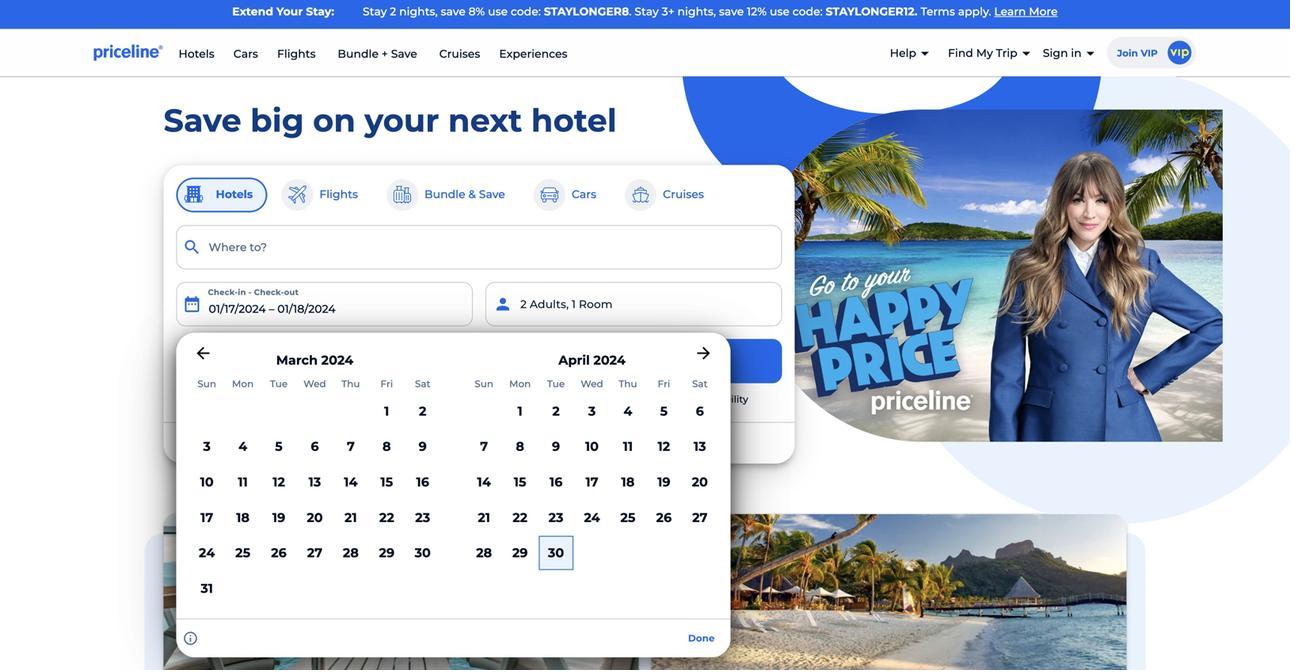 Task type: describe. For each thing, give the bounding box(es) containing it.
1 horizontal spatial save
[[534, 437, 559, 450]]

mon for march
[[232, 379, 254, 390]]

24 button for april
[[574, 500, 610, 536]]

11 button for april 2024
[[610, 429, 646, 465]]

fri for march 2024
[[381, 379, 393, 390]]

9 button for april 2024
[[538, 429, 574, 465]]

3 for march
[[203, 439, 211, 455]]

8 for april 2024
[[516, 439, 524, 455]]

31 button
[[189, 571, 225, 607]]

bundle + save link
[[335, 47, 420, 61]]

join
[[1117, 48, 1138, 59]]

12%
[[747, 5, 767, 18]]

7 button for april 2024
[[466, 429, 502, 465]]

mon for april
[[509, 379, 531, 390]]

traveler selection text field
[[486, 282, 782, 327]]

5 for april 2024
[[660, 404, 668, 419]]

1 vertical spatial bundle + save
[[208, 355, 290, 368]]

21 for april 2024
[[478, 510, 490, 526]]

once
[[479, 437, 507, 450]]

0 vertical spatial bundle + save
[[335, 47, 420, 61]]

24 for april
[[584, 510, 600, 526]]

help
[[890, 46, 916, 60]]

staylonger8
[[544, 5, 629, 18]]

save big on your next hotel
[[164, 101, 617, 140]]

12 for april 2024
[[658, 439, 670, 455]]

save left cruises link
[[391, 47, 417, 61]]

0 horizontal spatial hotels
[[179, 47, 214, 61]]

20 button for march 2024
[[297, 500, 333, 536]]

show january 2024 image
[[194, 344, 213, 363]]

find my trip button
[[948, 33, 1030, 74]]

13 for april 2024
[[694, 439, 706, 455]]

18 button for march 2024
[[225, 500, 261, 536]]

find your hotel button
[[486, 339, 782, 384]]

17 for april
[[586, 475, 598, 490]]

book for book a hotel with free cancellation for flexibility
[[519, 394, 544, 406]]

extend
[[232, 5, 273, 18]]

0 horizontal spatial 2
[[390, 5, 396, 18]]

16 for april 2024
[[549, 475, 563, 490]]

0 horizontal spatial bundle
[[208, 355, 250, 368]]

0 horizontal spatial cruises
[[439, 47, 480, 61]]

17 button for march
[[189, 500, 225, 536]]

all
[[370, 437, 382, 450]]

15 for april 2024
[[514, 475, 526, 490]]

20 for march 2024
[[307, 510, 323, 526]]

1 stay from the left
[[363, 5, 387, 18]]

2024 for march 2024
[[321, 353, 353, 368]]

experiences link
[[499, 47, 567, 61]]

2 code: from the left
[[793, 5, 823, 18]]

for
[[689, 394, 703, 406]]

vip badge icon image
[[1168, 41, 1191, 65]]

18 for march 2024
[[236, 510, 250, 526]]

14 for march 2024
[[344, 475, 358, 490]]

1 vertical spatial hotel
[[555, 394, 580, 406]]

add
[[321, 356, 341, 367]]

at
[[465, 437, 476, 450]]

cars inside button
[[572, 188, 596, 201]]

and
[[510, 437, 531, 450]]

22 for march 2024
[[379, 510, 394, 526]]

2 nights, from the left
[[678, 5, 716, 18]]

21 for march 2024
[[345, 510, 357, 526]]

2024 for april 2024
[[593, 353, 626, 368]]

bundle inside bundle & save button
[[424, 188, 465, 201]]

join vip link
[[1107, 37, 1201, 69]]

24 for march
[[199, 546, 215, 561]]

your for find
[[616, 354, 646, 369]]

book all of your hotels at once and save up to $625
[[337, 437, 621, 450]]

4 button for march 2024
[[225, 429, 261, 465]]

stay 2 nights, save 8% use code: staylonger8 . stay 3+ nights, save 12% use code: staylonger12. terms apply. learn more
[[363, 5, 1058, 18]]

31
[[201, 581, 213, 597]]

9 for april 2024
[[552, 439, 560, 455]]

flights link
[[277, 47, 316, 61]]

5 for march 2024
[[275, 439, 283, 455]]

4 button for april 2024
[[610, 394, 646, 429]]

with
[[583, 394, 604, 406]]

16 button for april 2024
[[538, 465, 574, 500]]

1 button for april 2024
[[502, 394, 538, 429]]

flights button
[[280, 178, 372, 213]]

11 for march 2024
[[238, 475, 248, 490]]

11 button for march 2024
[[225, 465, 261, 500]]

2 for april 2024
[[552, 404, 560, 419]]

hotels inside button
[[216, 188, 253, 201]]

car
[[353, 356, 368, 367]]

3+
[[662, 5, 675, 18]]

26 for march 2024
[[271, 546, 287, 561]]

vip
[[1141, 48, 1158, 59]]

your for next
[[365, 101, 439, 140]]

show april 2024 image
[[694, 344, 713, 363]]

wed for march
[[304, 379, 326, 390]]

17 for march
[[200, 510, 213, 526]]

22 for april 2024
[[513, 510, 527, 526]]

done
[[688, 633, 715, 645]]

bundle & save
[[424, 188, 505, 201]]

29 for april 2024
[[512, 546, 528, 561]]

0 horizontal spatial flights
[[277, 47, 316, 61]]

april
[[558, 353, 590, 368]]

your for extend
[[276, 5, 303, 18]]

28 for april 2024
[[476, 546, 492, 561]]

staylonger12.
[[826, 5, 918, 18]]

help button
[[890, 33, 929, 74]]

march 2024
[[276, 353, 353, 368]]

23 button for april 2024
[[538, 500, 574, 536]]

stay:
[[306, 5, 334, 18]]

3 for april
[[588, 404, 596, 419]]

14 for april 2024
[[477, 475, 491, 490]]

sign in button
[[1043, 33, 1094, 74]]

cruises button
[[623, 178, 718, 213]]

cruises link
[[439, 47, 480, 61]]

16 button for march 2024
[[405, 465, 441, 500]]

0 vertical spatial +
[[382, 47, 388, 61]]

trip
[[996, 46, 1018, 60]]

free
[[607, 394, 625, 406]]

30 for march 2024
[[415, 546, 431, 561]]

book a hotel with free cancellation for flexibility
[[519, 394, 748, 406]]

13 button for april 2024
[[682, 429, 718, 465]]

&
[[468, 188, 476, 201]]

0 horizontal spatial cars
[[233, 47, 258, 61]]

3 button for april
[[574, 394, 610, 429]]

12 button for april 2024
[[646, 429, 682, 465]]

book for book all of your hotels at once and save up to $625
[[337, 437, 367, 450]]

extend your stay:
[[232, 5, 334, 18]]

8%
[[469, 5, 485, 18]]

1 code: from the left
[[511, 5, 541, 18]]

hotels button
[[176, 178, 267, 213]]

fri for april 2024
[[658, 379, 670, 390]]

26 button for april 2024
[[646, 500, 682, 536]]

april 2024
[[558, 353, 626, 368]]

terms
[[921, 5, 955, 18]]

Where to? field
[[176, 225, 782, 270]]

done button
[[679, 627, 724, 652]]

save inside button
[[479, 188, 505, 201]]

2 for march 2024
[[419, 404, 426, 419]]

find for find your hotel
[[583, 354, 612, 369]]

flights inside button
[[319, 188, 358, 201]]

18 button for april 2024
[[610, 465, 646, 500]]

bundle & save button
[[385, 178, 519, 213]]

27 for march 2024
[[307, 546, 322, 561]]

9 for march 2024
[[419, 439, 427, 455]]

next
[[448, 101, 522, 140]]

28 button for march 2024
[[333, 536, 369, 571]]



Task type: locate. For each thing, give the bounding box(es) containing it.
a left car
[[344, 356, 350, 367]]

2 stay from the left
[[635, 5, 659, 18]]

hotel left with
[[555, 394, 580, 406]]

6 button for april 2024
[[682, 394, 718, 429]]

use
[[488, 5, 508, 18], [770, 5, 790, 18]]

hotel up cars button
[[531, 101, 617, 140]]

1 23 button from the left
[[405, 500, 441, 536]]

bundle right flights link at the left top of the page
[[338, 47, 379, 61]]

thu for march 2024
[[342, 379, 360, 390]]

2024 right april
[[593, 353, 626, 368]]

cruises inside button
[[663, 188, 704, 201]]

1 horizontal spatial your
[[616, 354, 646, 369]]

1 horizontal spatial fri
[[658, 379, 670, 390]]

1 horizontal spatial 30 button
[[538, 536, 574, 571]]

16 down hotels
[[416, 475, 429, 490]]

sat up hotels
[[415, 379, 430, 390]]

a for car
[[344, 356, 350, 367]]

0 horizontal spatial 16 button
[[405, 465, 441, 500]]

23 for april 2024
[[549, 510, 563, 526]]

1 horizontal spatial 21 button
[[466, 500, 502, 536]]

23 button down up
[[538, 500, 574, 536]]

2 1 button from the left
[[502, 394, 538, 429]]

2 14 button from the left
[[466, 465, 502, 500]]

sun down show january 2024 "icon"
[[197, 379, 216, 390]]

tue for march 2024
[[270, 379, 288, 390]]

0 horizontal spatial sun
[[197, 379, 216, 390]]

book
[[519, 394, 544, 406], [337, 437, 367, 450]]

30 button for april 2024
[[538, 536, 574, 571]]

2 16 from the left
[[549, 475, 563, 490]]

1 horizontal spatial 16 button
[[538, 465, 574, 500]]

1 horizontal spatial 17 button
[[574, 465, 610, 500]]

tue down march
[[270, 379, 288, 390]]

0 horizontal spatial 6 button
[[297, 429, 333, 465]]

10 button
[[574, 429, 610, 465], [189, 465, 225, 500]]

2024 right march
[[321, 353, 353, 368]]

1 horizontal spatial sat
[[692, 379, 708, 390]]

10 button for april
[[574, 429, 610, 465]]

2 wed from the left
[[581, 379, 603, 390]]

your for hotels
[[399, 437, 424, 450]]

2 1 from the left
[[518, 404, 523, 419]]

your
[[276, 5, 303, 18], [616, 354, 646, 369]]

10 button for march
[[189, 465, 225, 500]]

1 horizontal spatial cars
[[572, 188, 596, 201]]

flights down extend your stay:
[[277, 47, 316, 61]]

hotels link
[[179, 47, 214, 61]]

0 vertical spatial find
[[948, 46, 973, 60]]

22 button for march 2024
[[369, 500, 405, 536]]

None field
[[176, 225, 782, 270]]

your left hotel
[[616, 354, 646, 369]]

+ left march
[[253, 355, 259, 368]]

15 for march 2024
[[380, 475, 393, 490]]

21 button
[[333, 500, 369, 536], [466, 500, 502, 536]]

thu down add a car
[[342, 379, 360, 390]]

1 horizontal spatial 20 button
[[682, 465, 718, 500]]

book inside book all of your hotels at once and save up to $625 link
[[337, 437, 367, 450]]

bundle left &
[[424, 188, 465, 201]]

find inside dropdown button
[[948, 46, 973, 60]]

1 horizontal spatial 20
[[692, 475, 708, 490]]

learn
[[994, 5, 1026, 18]]

sat up "for"
[[692, 379, 708, 390]]

my
[[976, 46, 993, 60]]

16 down up
[[549, 475, 563, 490]]

1 30 button from the left
[[405, 536, 441, 571]]

hotels
[[427, 437, 462, 450]]

1 up of
[[384, 404, 389, 419]]

nights,
[[399, 5, 438, 18], [678, 5, 716, 18]]

1 28 from the left
[[343, 546, 359, 561]]

0 horizontal spatial 10 button
[[189, 465, 225, 500]]

11 for april 2024
[[623, 439, 633, 455]]

19
[[657, 475, 670, 490], [272, 510, 285, 526]]

24 up 31
[[199, 546, 215, 561]]

1 7 from the left
[[347, 439, 355, 455]]

1 28 button from the left
[[333, 536, 369, 571]]

0 horizontal spatial 13 button
[[297, 465, 333, 500]]

2 8 from the left
[[516, 439, 524, 455]]

0 horizontal spatial 8
[[383, 439, 391, 455]]

bundle
[[338, 47, 379, 61], [424, 188, 465, 201], [208, 355, 250, 368]]

sun for april
[[475, 379, 493, 390]]

1 horizontal spatial use
[[770, 5, 790, 18]]

1 21 from the left
[[345, 510, 357, 526]]

1 horizontal spatial 4
[[624, 404, 632, 419]]

4 for april 2024
[[624, 404, 632, 419]]

1 horizontal spatial 21
[[478, 510, 490, 526]]

your right on
[[365, 101, 439, 140]]

8 button for april 2024
[[502, 429, 538, 465]]

of
[[385, 437, 396, 450]]

0 vertical spatial 6
[[696, 404, 704, 419]]

27 for april 2024
[[692, 510, 708, 526]]

sat for april 2024
[[692, 379, 708, 390]]

1 horizontal spatial 5
[[660, 404, 668, 419]]

tue for april 2024
[[547, 379, 565, 390]]

1 vertical spatial 5
[[275, 439, 283, 455]]

0 horizontal spatial 26
[[271, 546, 287, 561]]

0 horizontal spatial 21
[[345, 510, 357, 526]]

1 horizontal spatial bundle
[[338, 47, 379, 61]]

2 7 button from the left
[[466, 429, 502, 465]]

0 horizontal spatial 12
[[273, 475, 285, 490]]

7 for march 2024
[[347, 439, 355, 455]]

sign in
[[1043, 46, 1082, 60]]

big
[[250, 101, 304, 140]]

15 button down and
[[502, 465, 538, 500]]

2 left with
[[552, 404, 560, 419]]

23 down hotels
[[415, 510, 430, 526]]

2 horizontal spatial 2
[[552, 404, 560, 419]]

1 button up and
[[502, 394, 538, 429]]

1 vertical spatial flights
[[319, 188, 358, 201]]

types of travel tab list
[[176, 178, 782, 213]]

2 22 from the left
[[513, 510, 527, 526]]

bundle left march
[[208, 355, 250, 368]]

2 button for april 2024
[[538, 394, 574, 429]]

12 button for march 2024
[[261, 465, 297, 500]]

17 button for april
[[574, 465, 610, 500]]

1 9 button from the left
[[405, 429, 441, 465]]

26 for april 2024
[[656, 510, 672, 526]]

2 button for march 2024
[[405, 394, 441, 429]]

code: right 12%
[[793, 5, 823, 18]]

1 button for march 2024
[[369, 394, 405, 429]]

1 horizontal spatial 24
[[584, 510, 600, 526]]

2 21 from the left
[[478, 510, 490, 526]]

6 button left the all at the left bottom
[[297, 429, 333, 465]]

1 horizontal spatial flights
[[319, 188, 358, 201]]

0 vertical spatial 26
[[656, 510, 672, 526]]

14
[[344, 475, 358, 490], [477, 475, 491, 490]]

2 29 from the left
[[512, 546, 528, 561]]

0 horizontal spatial 17
[[200, 510, 213, 526]]

18 for april 2024
[[621, 475, 635, 490]]

2 up bundle + save link
[[390, 5, 396, 18]]

1
[[384, 404, 389, 419], [518, 404, 523, 419]]

25 button for april 2024
[[610, 500, 646, 536]]

save left up
[[534, 437, 559, 450]]

1 horizontal spatial 12 button
[[646, 429, 682, 465]]

2 use from the left
[[770, 5, 790, 18]]

9 button for march 2024
[[405, 429, 441, 465]]

1 button
[[369, 394, 405, 429], [502, 394, 538, 429]]

10
[[585, 439, 599, 455], [200, 475, 214, 490]]

your right of
[[399, 437, 424, 450]]

3 button
[[574, 394, 610, 429], [189, 429, 225, 465]]

0 horizontal spatial nights,
[[399, 5, 438, 18]]

1 2024 from the left
[[321, 353, 353, 368]]

1 horizontal spatial hotels
[[216, 188, 253, 201]]

1 horizontal spatial 26 button
[[646, 500, 682, 536]]

1 vertical spatial +
[[253, 355, 259, 368]]

0 horizontal spatial 6
[[311, 439, 319, 455]]

19 for april 2024
[[657, 475, 670, 490]]

apply.
[[958, 5, 991, 18]]

your left the stay:
[[276, 5, 303, 18]]

2 button up up
[[538, 394, 574, 429]]

stay right .
[[635, 5, 659, 18]]

2 30 from the left
[[548, 546, 564, 561]]

20 for april 2024
[[692, 475, 708, 490]]

2 15 button from the left
[[502, 465, 538, 500]]

23
[[415, 510, 430, 526], [549, 510, 563, 526]]

hotels
[[179, 47, 214, 61], [216, 188, 253, 201]]

1 22 button from the left
[[369, 500, 405, 536]]

27 button for march 2024
[[297, 536, 333, 571]]

24 down to
[[584, 510, 600, 526]]

1 horizontal spatial 29 button
[[502, 536, 538, 571]]

1 8 from the left
[[383, 439, 391, 455]]

1 22 from the left
[[379, 510, 394, 526]]

7 button for march 2024
[[333, 429, 369, 465]]

0 horizontal spatial 28
[[343, 546, 359, 561]]

0 horizontal spatial 22 button
[[369, 500, 405, 536]]

wed up with
[[581, 379, 603, 390]]

code:
[[511, 5, 541, 18], [793, 5, 823, 18]]

1 horizontal spatial tue
[[547, 379, 565, 390]]

0 horizontal spatial 24
[[199, 546, 215, 561]]

7 right at
[[480, 439, 488, 455]]

hotel
[[649, 354, 685, 369]]

1 horizontal spatial mon
[[509, 379, 531, 390]]

24 button down to
[[574, 500, 610, 536]]

find inside button
[[583, 354, 612, 369]]

25 button
[[610, 500, 646, 536], [225, 536, 261, 571]]

1 horizontal spatial 18
[[621, 475, 635, 490]]

1 horizontal spatial wed
[[581, 379, 603, 390]]

6 button down show april 2024 icon
[[682, 394, 718, 429]]

22 down of
[[379, 510, 394, 526]]

2 21 button from the left
[[466, 500, 502, 536]]

1 tue from the left
[[270, 379, 288, 390]]

1 horizontal spatial 22 button
[[502, 500, 538, 536]]

29
[[379, 546, 395, 561], [512, 546, 528, 561]]

1 sat from the left
[[415, 379, 430, 390]]

0 horizontal spatial 9
[[419, 439, 427, 455]]

join vip
[[1117, 48, 1158, 59]]

2 15 from the left
[[514, 475, 526, 490]]

2 23 button from the left
[[538, 500, 574, 536]]

a
[[344, 356, 350, 367], [547, 394, 553, 406]]

21
[[345, 510, 357, 526], [478, 510, 490, 526]]

0 horizontal spatial 4 button
[[225, 429, 261, 465]]

1 16 button from the left
[[405, 465, 441, 500]]

2 sat from the left
[[692, 379, 708, 390]]

1 8 button from the left
[[369, 429, 405, 465]]

+
[[382, 47, 388, 61], [253, 355, 259, 368]]

sign
[[1043, 46, 1068, 60]]

30
[[415, 546, 431, 561], [548, 546, 564, 561]]

3
[[588, 404, 596, 419], [203, 439, 211, 455]]

nights, right 3+ at the right top of the page
[[678, 5, 716, 18]]

30 button for march 2024
[[405, 536, 441, 571]]

Check-in - Check-out field
[[176, 282, 473, 327]]

8 button
[[369, 429, 405, 465], [502, 429, 538, 465]]

stay up bundle + save link
[[363, 5, 387, 18]]

fri up cancellation
[[658, 379, 670, 390]]

cars
[[233, 47, 258, 61], [572, 188, 596, 201]]

17 button up 31
[[189, 500, 225, 536]]

1 14 from the left
[[344, 475, 358, 490]]

0 horizontal spatial 30
[[415, 546, 431, 561]]

1 for march 2024
[[384, 404, 389, 419]]

$625
[[595, 437, 621, 450]]

21 button for march 2024
[[333, 500, 369, 536]]

1 sun from the left
[[197, 379, 216, 390]]

2 9 button from the left
[[538, 429, 574, 465]]

8 right the all at the left bottom
[[383, 439, 391, 455]]

book all of your hotels at once and save up to $625 link
[[337, 436, 621, 451]]

0 vertical spatial your
[[276, 5, 303, 18]]

8 button left hotels
[[369, 429, 405, 465]]

0 horizontal spatial stay
[[363, 5, 387, 18]]

1 vertical spatial a
[[547, 394, 553, 406]]

1 thu from the left
[[342, 379, 360, 390]]

8 right "once"
[[516, 439, 524, 455]]

cancellation
[[628, 394, 687, 406]]

1 horizontal spatial find
[[948, 46, 973, 60]]

18
[[621, 475, 635, 490], [236, 510, 250, 526]]

15 down and
[[514, 475, 526, 490]]

9 button left to
[[538, 429, 574, 465]]

a left with
[[547, 394, 553, 406]]

28 for march 2024
[[343, 546, 359, 561]]

1 horizontal spatial 28 button
[[466, 536, 502, 571]]

1 15 button from the left
[[369, 465, 405, 500]]

6 for april 2024
[[696, 404, 704, 419]]

4 for march 2024
[[238, 439, 247, 455]]

.
[[629, 5, 632, 18]]

2 2 button from the left
[[538, 394, 574, 429]]

2 button up hotels
[[405, 394, 441, 429]]

book up and
[[519, 394, 544, 406]]

10 for april
[[585, 439, 599, 455]]

1 wed from the left
[[304, 379, 326, 390]]

1 horizontal spatial 10
[[585, 439, 599, 455]]

0 horizontal spatial wed
[[304, 379, 326, 390]]

0 horizontal spatial find
[[583, 354, 612, 369]]

find left my
[[948, 46, 973, 60]]

cars button
[[532, 178, 611, 213]]

1 9 from the left
[[419, 439, 427, 455]]

1 16 from the left
[[416, 475, 429, 490]]

0 horizontal spatial 14
[[344, 475, 358, 490]]

sat for march 2024
[[415, 379, 430, 390]]

1 horizontal spatial 14 button
[[466, 465, 502, 500]]

thu for april 2024
[[619, 379, 637, 390]]

0 vertical spatial hotel
[[531, 101, 617, 140]]

find up with
[[583, 354, 612, 369]]

find my trip
[[948, 46, 1018, 60]]

2 23 from the left
[[549, 510, 563, 526]]

1 horizontal spatial 27 button
[[682, 500, 718, 536]]

26
[[656, 510, 672, 526], [271, 546, 287, 561]]

22 down and
[[513, 510, 527, 526]]

0 horizontal spatial 20 button
[[297, 500, 333, 536]]

cars link
[[233, 47, 258, 61]]

1 horizontal spatial 25
[[620, 510, 635, 526]]

your inside find your hotel button
[[616, 354, 646, 369]]

1 horizontal spatial 27
[[692, 510, 708, 526]]

1 vertical spatial 18
[[236, 510, 250, 526]]

1 30 from the left
[[415, 546, 431, 561]]

1 1 from the left
[[384, 404, 389, 419]]

1 button up of
[[369, 394, 405, 429]]

0 horizontal spatial 27 button
[[297, 536, 333, 571]]

1 29 from the left
[[379, 546, 395, 561]]

16 button down hotels
[[405, 465, 441, 500]]

29 for march 2024
[[379, 546, 395, 561]]

20 button for april 2024
[[682, 465, 718, 500]]

2 22 button from the left
[[502, 500, 538, 536]]

0 horizontal spatial 8 button
[[369, 429, 405, 465]]

1 vertical spatial 27
[[307, 546, 322, 561]]

priceline.com home image
[[94, 44, 163, 61]]

2 sun from the left
[[475, 379, 493, 390]]

17 button down to
[[574, 465, 610, 500]]

book left the all at the left bottom
[[337, 437, 367, 450]]

0 horizontal spatial 2 button
[[405, 394, 441, 429]]

18 button
[[610, 465, 646, 500], [225, 500, 261, 536]]

0 vertical spatial 10
[[585, 439, 599, 455]]

1 1 button from the left
[[369, 394, 405, 429]]

1 7 button from the left
[[333, 429, 369, 465]]

8 for march 2024
[[383, 439, 391, 455]]

2 9 from the left
[[552, 439, 560, 455]]

26 button for march 2024
[[261, 536, 297, 571]]

19 for march 2024
[[272, 510, 285, 526]]

27 button
[[682, 500, 718, 536], [297, 536, 333, 571]]

17
[[586, 475, 598, 490], [200, 510, 213, 526]]

13 for march 2024
[[309, 475, 321, 490]]

1 mon from the left
[[232, 379, 254, 390]]

6 button for march 2024
[[297, 429, 333, 465]]

1 vertical spatial 11
[[238, 475, 248, 490]]

2 fri from the left
[[658, 379, 670, 390]]

2 up book all of your hotels at once and save up to $625
[[419, 404, 426, 419]]

15 button for march 2024
[[369, 465, 405, 500]]

9 left up
[[552, 439, 560, 455]]

1 horizontal spatial 16
[[549, 475, 563, 490]]

25 button for march 2024
[[225, 536, 261, 571]]

save left add
[[263, 355, 290, 368]]

find for find my trip
[[948, 46, 973, 60]]

wed down march 2024
[[304, 379, 326, 390]]

0 vertical spatial hotels
[[179, 47, 214, 61]]

8
[[383, 439, 391, 455], [516, 439, 524, 455]]

save
[[391, 47, 417, 61], [164, 101, 241, 140], [479, 188, 505, 201], [263, 355, 290, 368]]

23 down up
[[549, 510, 563, 526]]

9 button
[[405, 429, 441, 465], [538, 429, 574, 465]]

22 button down and
[[502, 500, 538, 536]]

save right &
[[479, 188, 505, 201]]

2 16 button from the left
[[538, 465, 574, 500]]

tue
[[270, 379, 288, 390], [547, 379, 565, 390]]

flights down on
[[319, 188, 358, 201]]

1 vertical spatial 26
[[271, 546, 287, 561]]

22 button down of
[[369, 500, 405, 536]]

9 button right of
[[405, 429, 441, 465]]

7 left the all at the left bottom
[[347, 439, 355, 455]]

30 button
[[405, 536, 441, 571], [538, 536, 574, 571]]

25 for april 2024
[[620, 510, 635, 526]]

save down hotels link at the left top of page
[[164, 101, 241, 140]]

24 button for march
[[189, 536, 225, 571]]

2 14 from the left
[[477, 475, 491, 490]]

in
[[1071, 46, 1082, 60]]

to
[[580, 437, 592, 450]]

0 horizontal spatial save
[[441, 5, 466, 18]]

2 28 from the left
[[476, 546, 492, 561]]

0 horizontal spatial 26 button
[[261, 536, 297, 571]]

1 horizontal spatial 23
[[549, 510, 563, 526]]

8 button right at
[[502, 429, 538, 465]]

6
[[696, 404, 704, 419], [311, 439, 319, 455]]

thu up book a hotel with free cancellation for flexibility in the bottom of the page
[[619, 379, 637, 390]]

1 vertical spatial cruises
[[663, 188, 704, 201]]

3 button for march
[[189, 429, 225, 465]]

11
[[623, 439, 633, 455], [238, 475, 248, 490]]

a for hotel
[[547, 394, 553, 406]]

2 30 button from the left
[[538, 536, 574, 571]]

0 horizontal spatial 23
[[415, 510, 430, 526]]

1 up and
[[518, 404, 523, 419]]

0 horizontal spatial 3 button
[[189, 429, 225, 465]]

save left 8% on the top of page
[[441, 5, 466, 18]]

1 23 from the left
[[415, 510, 430, 526]]

1 use from the left
[[488, 5, 508, 18]]

12 button
[[646, 429, 682, 465], [261, 465, 297, 500]]

0 vertical spatial 19
[[657, 475, 670, 490]]

15 button for april 2024
[[502, 465, 538, 500]]

stay
[[363, 5, 387, 18], [635, 5, 659, 18]]

1 horizontal spatial 22
[[513, 510, 527, 526]]

2
[[390, 5, 396, 18], [419, 404, 426, 419], [552, 404, 560, 419]]

experiences
[[499, 47, 567, 61]]

2 8 button from the left
[[502, 429, 538, 465]]

2024
[[321, 353, 353, 368], [593, 353, 626, 368]]

16 button down up
[[538, 465, 574, 500]]

7 button left and
[[466, 429, 502, 465]]

16 for march 2024
[[416, 475, 429, 490]]

19 button
[[646, 465, 682, 500], [261, 500, 297, 536]]

15 down of
[[380, 475, 393, 490]]

2 button
[[405, 394, 441, 429], [538, 394, 574, 429]]

1 nights, from the left
[[399, 5, 438, 18]]

sat
[[415, 379, 430, 390], [692, 379, 708, 390]]

17 down to
[[586, 475, 598, 490]]

1 horizontal spatial 13 button
[[682, 429, 718, 465]]

0 horizontal spatial 7 button
[[333, 429, 369, 465]]

1 horizontal spatial 23 button
[[538, 500, 574, 536]]

19 button for march 2024
[[261, 500, 297, 536]]

fri up of
[[381, 379, 393, 390]]

28 button for april 2024
[[466, 536, 502, 571]]

1 29 button from the left
[[369, 536, 405, 571]]

24
[[584, 510, 600, 526], [199, 546, 215, 561]]

7 button left the all at the left bottom
[[333, 429, 369, 465]]

11 button
[[610, 429, 646, 465], [225, 465, 261, 500]]

23 for march 2024
[[415, 510, 430, 526]]

0 horizontal spatial 2024
[[321, 353, 353, 368]]

wed for april
[[581, 379, 603, 390]]

28
[[343, 546, 359, 561], [476, 546, 492, 561]]

6 left the all at the left bottom
[[311, 439, 319, 455]]

1 14 button from the left
[[333, 465, 369, 500]]

1 vertical spatial 13
[[309, 475, 321, 490]]

14 button for april 2024
[[466, 465, 502, 500]]

more
[[1029, 5, 1058, 18]]

6 for march 2024
[[311, 439, 319, 455]]

27
[[692, 510, 708, 526], [307, 546, 322, 561]]

tue down april
[[547, 379, 565, 390]]

wed
[[304, 379, 326, 390], [581, 379, 603, 390]]

2 2024 from the left
[[593, 353, 626, 368]]

22 button
[[369, 500, 405, 536], [502, 500, 538, 536]]

2 mon from the left
[[509, 379, 531, 390]]

1 2 button from the left
[[405, 394, 441, 429]]

save left 12%
[[719, 5, 744, 18]]

0 horizontal spatial 29
[[379, 546, 395, 561]]

use right 8% on the top of page
[[488, 5, 508, 18]]

use right 12%
[[770, 5, 790, 18]]

1 for april 2024
[[518, 404, 523, 419]]

23 button down hotels
[[405, 500, 441, 536]]

2 28 button from the left
[[466, 536, 502, 571]]

20 button
[[682, 465, 718, 500], [297, 500, 333, 536]]

10 for march
[[200, 475, 214, 490]]

find your hotel
[[583, 354, 685, 369]]

13
[[694, 439, 706, 455], [309, 475, 321, 490]]

2 tue from the left
[[547, 379, 565, 390]]

sun up book all of your hotels at once and save up to $625
[[475, 379, 493, 390]]

17 up 31
[[200, 510, 213, 526]]

add a car
[[318, 356, 368, 367]]

24 button up 31
[[189, 536, 225, 571]]

12 for march 2024
[[273, 475, 285, 490]]

1 21 button from the left
[[333, 500, 369, 536]]

1 horizontal spatial 12
[[658, 439, 670, 455]]

0 vertical spatial your
[[365, 101, 439, 140]]

nights, left 8% on the top of page
[[399, 5, 438, 18]]

15 button down of
[[369, 465, 405, 500]]

1 fri from the left
[[381, 379, 393, 390]]

up
[[562, 437, 577, 450]]

30 for april 2024
[[548, 546, 564, 561]]

1 15 from the left
[[380, 475, 393, 490]]

21 button for april 2024
[[466, 500, 502, 536]]

march
[[276, 353, 318, 368]]

2 29 button from the left
[[502, 536, 538, 571]]

6 left flexibility
[[696, 404, 704, 419]]

+ up save big on your next hotel
[[382, 47, 388, 61]]

29 button for march 2024
[[369, 536, 405, 571]]

code: up experiences link
[[511, 5, 541, 18]]

2 thu from the left
[[619, 379, 637, 390]]

flexibility
[[705, 394, 748, 406]]

2 7 from the left
[[480, 439, 488, 455]]

sun for march
[[197, 379, 216, 390]]

on
[[313, 101, 356, 140]]

25
[[620, 510, 635, 526], [235, 546, 250, 561]]

9 left hotels
[[419, 439, 427, 455]]

2 horizontal spatial save
[[719, 5, 744, 18]]



Task type: vqa. For each thing, say whether or not it's contained in the screenshot.
2nd field from the right
no



